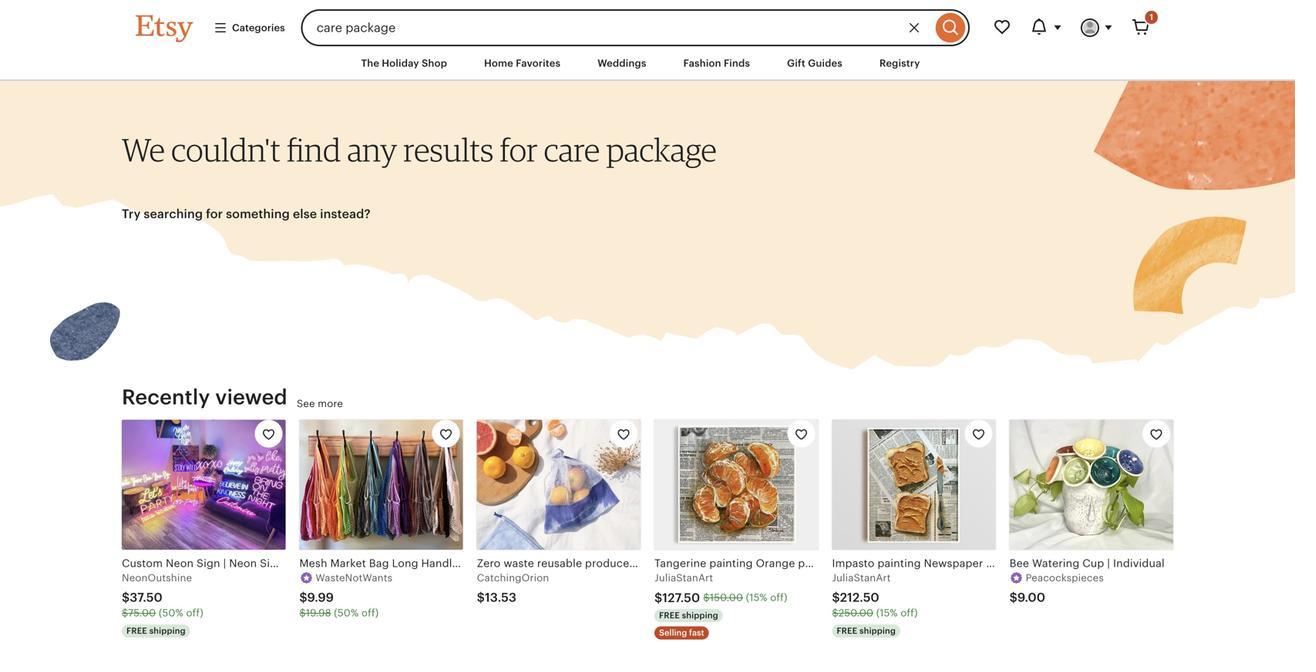 Task type: describe. For each thing, give the bounding box(es) containing it.
bee watering cup | individual image
[[1010, 420, 1174, 550]]

impasto painting newspaper art peanut butter toast food painting breakfast painting image
[[832, 420, 996, 550]]

registry link
[[868, 49, 932, 77]]

results
[[404, 130, 494, 169]]

registry
[[880, 57, 921, 69]]

searching
[[144, 207, 203, 221]]

recently viewed
[[122, 385, 288, 409]]

0 horizontal spatial for
[[206, 207, 223, 221]]

care
[[544, 130, 600, 169]]

fashion
[[684, 57, 722, 69]]

find
[[287, 130, 341, 169]]

recently
[[122, 385, 210, 409]]

(15% for 212.50
[[877, 607, 898, 619]]

favorites
[[516, 57, 561, 69]]

150.00
[[710, 592, 744, 603]]

free for 127.50
[[659, 611, 680, 621]]

peacockspieces
[[1026, 572, 1104, 584]]

wastenotwants
[[316, 572, 393, 584]]

gift guides link
[[776, 49, 855, 77]]

gift
[[787, 57, 806, 69]]

juliastanart for 212.50
[[832, 572, 891, 584]]

1 horizontal spatial for
[[500, 130, 538, 169]]

$ 9.00
[[1010, 591, 1046, 605]]

127.50
[[663, 591, 701, 605]]

19.98
[[306, 607, 331, 619]]

try searching for something else instead?
[[122, 207, 371, 221]]

viewed
[[215, 385, 288, 409]]

mesh market bag long handle hand dyed 100% cotton net string shopping reusable farmers produce eco friendly zero waste gift image
[[300, 420, 463, 550]]

$ 9.99 $ 19.98 (50% off)
[[300, 591, 379, 619]]

shipping for 212.50
[[860, 626, 896, 636]]

tangerine painting orange painting original oil painting mandarin painting citrus painting newspaper art fruit painting image
[[655, 420, 819, 550]]

off) for 212.50
[[901, 607, 918, 619]]

finds
[[724, 57, 750, 69]]

juliastanart $ 212.50 $ 250.00 (15% off) free shipping
[[832, 572, 918, 636]]

any
[[347, 130, 397, 169]]

home
[[484, 57, 514, 69]]

guides
[[808, 57, 843, 69]]

off) for 37.50
[[186, 607, 203, 619]]

custom neon sign | neon sign | unique personalized gifts | wedding signs | name signs  |  outdoor led neon lights | neon signs | wall decor image
[[122, 420, 286, 550]]

neonoutshine $ 37.50 $ 75.00 (50% off) free shipping
[[122, 572, 203, 636]]

see
[[297, 398, 315, 409]]

individual
[[1114, 557, 1165, 570]]

package
[[607, 130, 717, 169]]

Search for anything text field
[[301, 9, 933, 46]]

zero waste reusable produce bags - eco-friendly tie dye bags - upcycled drawstring bag set - plastic free, organic & eco friendly gift image
[[477, 420, 641, 550]]

9.99
[[307, 591, 334, 605]]

menu bar containing the holiday shop
[[108, 46, 1188, 81]]



Task type: locate. For each thing, give the bounding box(es) containing it.
1 horizontal spatial (50%
[[334, 607, 359, 619]]

fast
[[689, 628, 705, 638]]

free inside neonoutshine $ 37.50 $ 75.00 (50% off) free shipping
[[126, 626, 147, 636]]

shipping for 127.50
[[682, 611, 719, 621]]

juliastanart inside juliastanart $ 127.50 $ 150.00 (15% off) free shipping selling fast
[[655, 572, 714, 584]]

holiday
[[382, 57, 419, 69]]

2 horizontal spatial free
[[837, 626, 858, 636]]

juliastanart $ 127.50 $ 150.00 (15% off) free shipping selling fast
[[655, 572, 788, 638]]

2 juliastanart from the left
[[832, 572, 891, 584]]

gift guides
[[787, 57, 843, 69]]

free
[[659, 611, 680, 621], [126, 626, 147, 636], [837, 626, 858, 636]]

75.00
[[128, 607, 156, 619]]

categories
[[232, 22, 285, 33]]

categories banner
[[108, 0, 1188, 46]]

fashion finds link
[[672, 49, 762, 77]]

selling
[[659, 628, 687, 638]]

0 horizontal spatial juliastanart
[[655, 572, 714, 584]]

(15% right 150.00 on the bottom of page
[[746, 592, 768, 603]]

free down 75.00 at the bottom
[[126, 626, 147, 636]]

shipping
[[682, 611, 719, 621], [149, 626, 186, 636], [860, 626, 896, 636]]

0 horizontal spatial (50%
[[159, 607, 184, 619]]

shop
[[422, 57, 447, 69]]

see more link
[[297, 397, 343, 411]]

home favorites link
[[473, 49, 572, 77]]

off) down neonoutshine
[[186, 607, 203, 619]]

bee
[[1010, 557, 1030, 570]]

0 horizontal spatial (15%
[[746, 592, 768, 603]]

shipping inside juliastanart $ 212.50 $ 250.00 (15% off) free shipping
[[860, 626, 896, 636]]

1 horizontal spatial shipping
[[682, 611, 719, 621]]

|
[[1108, 557, 1111, 570]]

1 horizontal spatial juliastanart
[[832, 572, 891, 584]]

0 horizontal spatial shipping
[[149, 626, 186, 636]]

250.00
[[839, 607, 874, 619]]

categories button
[[202, 14, 297, 42]]

juliastanart up 127.50
[[655, 572, 714, 584]]

(15%
[[746, 592, 768, 603], [877, 607, 898, 619]]

shipping up the fast
[[682, 611, 719, 621]]

fashion finds
[[684, 57, 750, 69]]

off)
[[771, 592, 788, 603], [186, 607, 203, 619], [362, 607, 379, 619], [901, 607, 918, 619]]

$
[[122, 591, 130, 605], [300, 591, 307, 605], [477, 591, 485, 605], [832, 591, 840, 605], [1010, 591, 1018, 605], [655, 591, 663, 605], [704, 592, 710, 603], [122, 607, 128, 619], [300, 607, 306, 619], [832, 607, 839, 619]]

0 vertical spatial (15%
[[746, 592, 768, 603]]

the holiday shop
[[361, 57, 447, 69]]

(50% inside neonoutshine $ 37.50 $ 75.00 (50% off) free shipping
[[159, 607, 184, 619]]

none search field inside 'categories' banner
[[301, 9, 970, 46]]

1 (50% from the left
[[159, 607, 184, 619]]

off) right 250.00
[[901, 607, 918, 619]]

off) inside juliastanart $ 212.50 $ 250.00 (15% off) free shipping
[[901, 607, 918, 619]]

juliastanart up "212.50"
[[832, 572, 891, 584]]

(15% for 127.50
[[746, 592, 768, 603]]

1 horizontal spatial free
[[659, 611, 680, 621]]

else
[[293, 207, 317, 221]]

(50% right 75.00 at the bottom
[[159, 607, 184, 619]]

2 (50% from the left
[[334, 607, 359, 619]]

9.00
[[1018, 591, 1046, 605]]

1 link
[[1123, 9, 1160, 46]]

free down 250.00
[[837, 626, 858, 636]]

off) inside juliastanart $ 127.50 $ 150.00 (15% off) free shipping selling fast
[[771, 592, 788, 603]]

1 vertical spatial for
[[206, 207, 223, 221]]

None search field
[[301, 9, 970, 46]]

(15% inside juliastanart $ 127.50 $ 150.00 (15% off) free shipping selling fast
[[746, 592, 768, 603]]

we
[[122, 130, 165, 169]]

(50% inside $ 9.99 $ 19.98 (50% off)
[[334, 607, 359, 619]]

off) down "wastenotwants"
[[362, 607, 379, 619]]

free up selling
[[659, 611, 680, 621]]

weddings
[[598, 57, 647, 69]]

weddings link
[[586, 49, 658, 77]]

we couldn't find any results for care package
[[122, 130, 717, 169]]

free for 212.50
[[837, 626, 858, 636]]

cup
[[1083, 557, 1105, 570]]

shipping inside neonoutshine $ 37.50 $ 75.00 (50% off) free shipping
[[149, 626, 186, 636]]

free for 37.50
[[126, 626, 147, 636]]

off) inside neonoutshine $ 37.50 $ 75.00 (50% off) free shipping
[[186, 607, 203, 619]]

1 horizontal spatial (15%
[[877, 607, 898, 619]]

juliastanart inside juliastanart $ 212.50 $ 250.00 (15% off) free shipping
[[832, 572, 891, 584]]

for right searching
[[206, 207, 223, 221]]

1 juliastanart from the left
[[655, 572, 714, 584]]

menu bar
[[108, 46, 1188, 81]]

off) right 150.00 on the bottom of page
[[771, 592, 788, 603]]

(50%
[[159, 607, 184, 619], [334, 607, 359, 619]]

juliastanart for 127.50
[[655, 572, 714, 584]]

something
[[226, 207, 290, 221]]

212.50
[[840, 591, 880, 605]]

free inside juliastanart $ 127.50 $ 150.00 (15% off) free shipping selling fast
[[659, 611, 680, 621]]

for
[[500, 130, 538, 169], [206, 207, 223, 221]]

free inside juliastanart $ 212.50 $ 250.00 (15% off) free shipping
[[837, 626, 858, 636]]

0 vertical spatial for
[[500, 130, 538, 169]]

watering
[[1033, 557, 1080, 570]]

1
[[1150, 12, 1154, 22]]

shipping down 250.00
[[860, 626, 896, 636]]

(50% right 19.98
[[334, 607, 359, 619]]

try
[[122, 207, 141, 221]]

1 vertical spatial (15%
[[877, 607, 898, 619]]

more
[[318, 398, 343, 409]]

(15% right 250.00
[[877, 607, 898, 619]]

see more
[[297, 398, 343, 409]]

catchingorion
[[477, 572, 549, 584]]

shipping inside juliastanart $ 127.50 $ 150.00 (15% off) free shipping selling fast
[[682, 611, 719, 621]]

37.50
[[130, 591, 163, 605]]

the holiday shop link
[[350, 49, 459, 77]]

instead?
[[320, 207, 371, 221]]

the
[[361, 57, 380, 69]]

home favorites
[[484, 57, 561, 69]]

$ inside catchingorion $ 13.53
[[477, 591, 485, 605]]

shipping down 75.00 at the bottom
[[149, 626, 186, 636]]

catchingorion $ 13.53
[[477, 572, 549, 605]]

shipping for 37.50
[[149, 626, 186, 636]]

2 horizontal spatial shipping
[[860, 626, 896, 636]]

off) inside $ 9.99 $ 19.98 (50% off)
[[362, 607, 379, 619]]

bee watering cup | individual
[[1010, 557, 1165, 570]]

13.53
[[485, 591, 517, 605]]

off) for 127.50
[[771, 592, 788, 603]]

couldn't
[[171, 130, 281, 169]]

0 horizontal spatial free
[[126, 626, 147, 636]]

juliastanart
[[655, 572, 714, 584], [832, 572, 891, 584]]

(15% inside juliastanart $ 212.50 $ 250.00 (15% off) free shipping
[[877, 607, 898, 619]]

for left care
[[500, 130, 538, 169]]

neonoutshine
[[122, 572, 192, 584]]



Task type: vqa. For each thing, say whether or not it's contained in the screenshot.
Do at the bottom of the page
no



